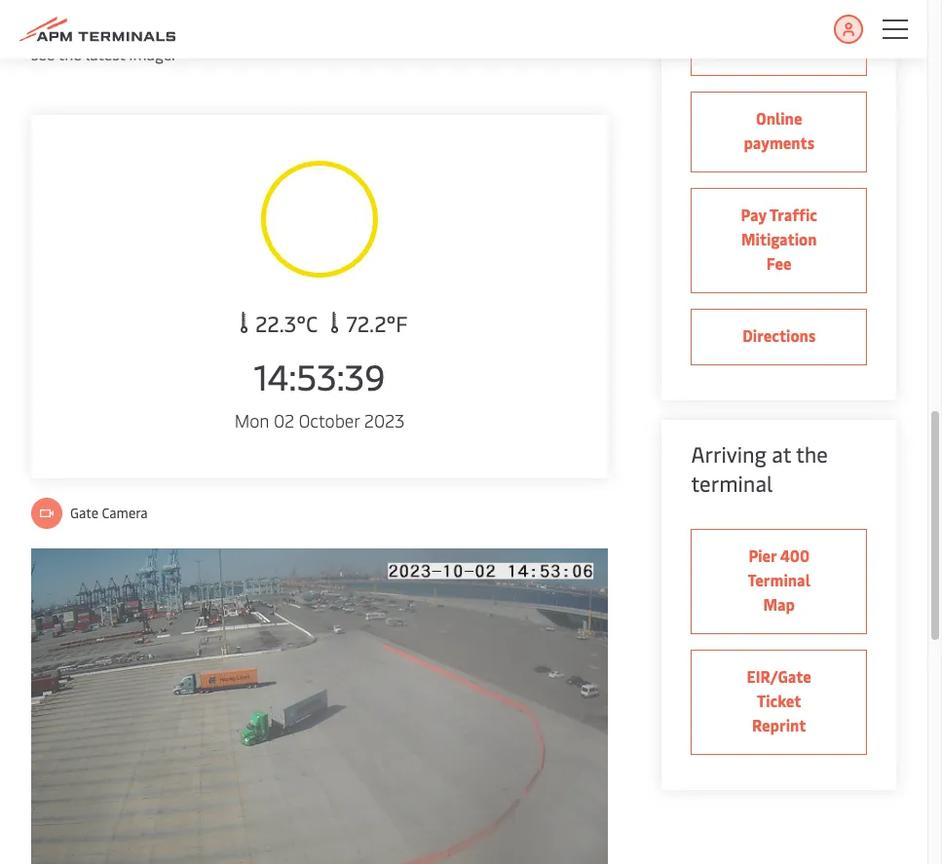 Task type: describe. For each thing, give the bounding box(es) containing it.
gate camera button
[[31, 498, 148, 529]]

pay traffic mitigation fee link
[[691, 188, 867, 293]]

gate
[[70, 504, 98, 522]]

you
[[310, 19, 335, 40]]

map
[[763, 593, 795, 615]]

camera
[[102, 504, 148, 522]]

02
[[274, 408, 294, 433]]

1 to from the left
[[409, 19, 423, 40]]

cameras will update every few minutes. you may have to refresh your browser to see the latest image.
[[31, 19, 590, 64]]

14:53:39
[[254, 352, 385, 399]]

pier 400 terminal map link
[[691, 529, 867, 634]]

few
[[217, 19, 243, 40]]

pier
[[749, 545, 777, 566]]

terminal
[[748, 569, 810, 590]]

may
[[339, 19, 368, 40]]

arriving at the terminal
[[691, 439, 828, 498]]

fee
[[767, 252, 792, 274]]

pay traffic mitigation fee
[[741, 204, 817, 274]]

eir/gate
[[747, 665, 811, 687]]

the inside arriving at the terminal
[[796, 439, 828, 469]]

reprint
[[752, 714, 806, 736]]

22.3°c
[[250, 309, 323, 338]]

traffic
[[770, 204, 817, 225]]

2023
[[364, 408, 405, 433]]



Task type: vqa. For each thing, say whether or not it's contained in the screenshot.
terminal camera image
yes



Task type: locate. For each thing, give the bounding box(es) containing it.
terminal
[[691, 469, 773, 498]]

0 vertical spatial the
[[58, 43, 82, 64]]

browser
[[515, 19, 571, 40]]

minutes.
[[247, 19, 306, 40]]

to right the have
[[409, 19, 423, 40]]

directions link
[[691, 309, 867, 365]]

1 horizontal spatial to
[[575, 19, 590, 40]]

online
[[756, 107, 802, 129]]

pay
[[741, 204, 767, 225]]

gate camera
[[70, 504, 148, 522]]

1 vertical spatial the
[[796, 439, 828, 469]]

1 horizontal spatial the
[[796, 439, 828, 469]]

terminal camera image
[[31, 548, 608, 864]]

the inside cameras will update every few minutes. you may have to refresh your browser to see the latest image.
[[58, 43, 82, 64]]

the
[[58, 43, 82, 64], [796, 439, 828, 469]]

mon
[[234, 408, 269, 433]]

ticket
[[757, 690, 801, 711]]

update
[[123, 19, 172, 40]]

cameras
[[31, 19, 91, 40]]

online payments
[[744, 107, 814, 153]]

0 horizontal spatial the
[[58, 43, 82, 64]]

0 horizontal spatial to
[[409, 19, 423, 40]]

image.
[[129, 43, 175, 64]]

the right at
[[796, 439, 828, 469]]

to
[[409, 19, 423, 40], [575, 19, 590, 40]]

will
[[94, 19, 119, 40]]

payments
[[744, 132, 814, 153]]

have
[[372, 19, 405, 40]]

directions
[[743, 324, 816, 346]]

online payments link
[[691, 92, 867, 172]]

latest
[[85, 43, 125, 64]]

72.2°f
[[341, 309, 408, 338]]

october
[[299, 408, 360, 433]]

eir/gate ticket reprint
[[747, 665, 811, 736]]

arriving
[[691, 439, 767, 469]]

to right browser
[[575, 19, 590, 40]]

pier 400 terminal map
[[748, 545, 810, 615]]

every
[[176, 19, 213, 40]]

14:53:39 mon 02 october 2023
[[234, 352, 405, 433]]

your
[[481, 19, 512, 40]]

mitigation
[[741, 228, 817, 249]]

refresh
[[427, 19, 477, 40]]

eir/gate ticket reprint link
[[691, 650, 867, 755]]

the down cameras
[[58, 43, 82, 64]]

2 to from the left
[[575, 19, 590, 40]]

400
[[780, 545, 810, 566]]

see
[[31, 43, 55, 64]]

at
[[772, 439, 791, 469]]



